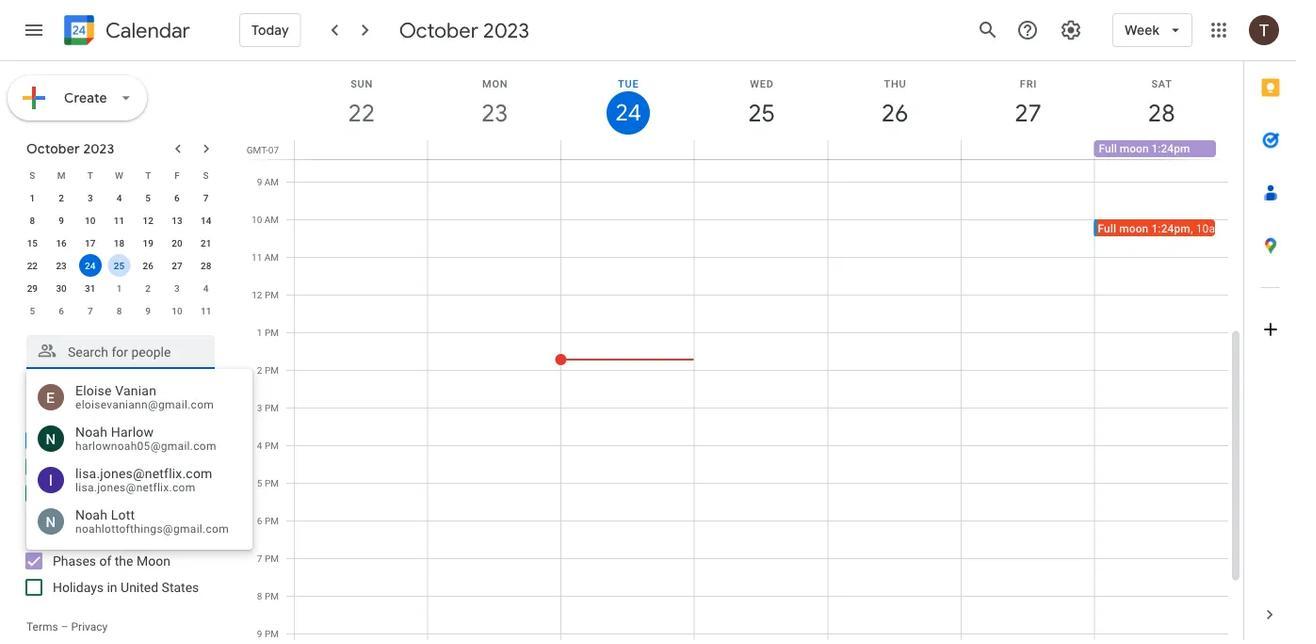 Task type: locate. For each thing, give the bounding box(es) containing it.
1 vertical spatial 4
[[203, 283, 209, 294]]

7 inside grid
[[257, 553, 262, 565]]

october 2023 up 'm'
[[26, 140, 114, 157]]

24 down tue
[[614, 98, 640, 128]]

2 1:24pm from the top
[[1152, 222, 1191, 235]]

calendar
[[106, 17, 190, 44]]

2 vertical spatial 8
[[257, 591, 262, 602]]

5 row from the top
[[18, 254, 221, 277]]

1 pm from the top
[[265, 289, 279, 301]]

the
[[115, 554, 133, 569]]

1 for 1 pm
[[257, 327, 262, 338]]

noah inside noah lott noahlottofthings@gmail.com
[[75, 508, 108, 523]]

october 2023 up mon
[[399, 17, 530, 43]]

23 up 30
[[56, 260, 67, 271]]

1 vertical spatial 22
[[27, 260, 38, 271]]

eloise vanian eloisevaniann@gmail.com
[[75, 383, 214, 412]]

26
[[881, 98, 908, 129], [143, 260, 154, 271]]

terry
[[53, 433, 82, 449]]

24 cell
[[76, 254, 105, 277]]

23 inside mon 23
[[480, 98, 507, 129]]

cell down 22 link
[[295, 140, 428, 159]]

november 9 element
[[137, 300, 159, 322]]

5 inside grid
[[257, 478, 262, 489]]

2 down 'm'
[[59, 192, 64, 204]]

0 vertical spatial 8
[[30, 215, 35, 226]]

f
[[175, 170, 180, 181]]

1 horizontal spatial 27
[[1014, 98, 1041, 129]]

6 pm
[[257, 516, 279, 527]]

4 down 28 element
[[203, 283, 209, 294]]

4 pm from the top
[[265, 402, 279, 414]]

0 vertical spatial 22
[[347, 98, 374, 129]]

11 inside grid
[[252, 252, 262, 263]]

10 up 11 am
[[252, 214, 262, 225]]

1 inside grid
[[257, 327, 262, 338]]

0 vertical spatial 11
[[114, 215, 125, 226]]

30
[[56, 283, 67, 294]]

tab list
[[1245, 61, 1297, 589]]

my calendars list
[[4, 426, 234, 509]]

12 inside grid
[[252, 289, 262, 301]]

1 vertical spatial am
[[265, 214, 279, 225]]

noah
[[75, 425, 108, 440], [75, 508, 108, 523]]

2023 down the create
[[83, 140, 114, 157]]

full inside button
[[1099, 142, 1118, 156]]

main drawer image
[[23, 19, 45, 41]]

3 cell from the left
[[562, 140, 695, 159]]

1 vertical spatial 2023
[[83, 140, 114, 157]]

3 up the november 10 element
[[174, 283, 180, 294]]

2 vertical spatial am
[[265, 252, 279, 263]]

7 down '31' element
[[88, 305, 93, 317]]

4
[[117, 192, 122, 204], [203, 283, 209, 294], [257, 440, 262, 451]]

6 cell from the left
[[961, 140, 1095, 159]]

9 down 8 pm
[[257, 629, 262, 640]]

27 inside row
[[172, 260, 182, 271]]

november 11 element
[[195, 300, 217, 322]]

7 up 8 pm
[[257, 553, 262, 565]]

cell down 23 link
[[428, 140, 562, 159]]

calendar heading
[[102, 17, 190, 44]]

2 moon from the top
[[1120, 222, 1149, 235]]

1 vertical spatial 7
[[88, 305, 93, 317]]

4 row from the top
[[18, 232, 221, 254]]

2 horizontal spatial 6
[[257, 516, 262, 527]]

5 up 12 element
[[145, 192, 151, 204]]

1 down 12 pm
[[257, 327, 262, 338]]

7 up the 14 element
[[203, 192, 209, 204]]

0 vertical spatial calendars
[[49, 399, 111, 416]]

22 down sun
[[347, 98, 374, 129]]

m
[[57, 170, 65, 181]]

row
[[18, 164, 221, 187], [18, 187, 221, 209], [18, 209, 221, 232], [18, 232, 221, 254], [18, 254, 221, 277], [18, 277, 221, 300], [18, 300, 221, 322]]

1 horizontal spatial s
[[203, 170, 209, 181]]

1 horizontal spatial 1
[[117, 283, 122, 294]]

10 up 17
[[85, 215, 96, 226]]

calendars up terry turtle on the bottom left
[[49, 399, 111, 416]]

today button
[[239, 8, 301, 53]]

11 down 10 am
[[252, 252, 262, 263]]

0 horizontal spatial 7
[[88, 305, 93, 317]]

my calendars
[[26, 399, 111, 416]]

8 down november 1 element
[[117, 305, 122, 317]]

12 pm
[[252, 289, 279, 301]]

3 pm from the top
[[265, 365, 279, 376]]

10 for the november 10 element
[[172, 305, 182, 317]]

1 horizontal spatial 28
[[1148, 98, 1175, 129]]

noah for noah harlow
[[75, 425, 108, 440]]

s right the f at the left
[[203, 170, 209, 181]]

10 for 10 am
[[252, 214, 262, 225]]

phases of the moon
[[53, 554, 170, 569]]

30 element
[[50, 277, 73, 300]]

lisa.jones@netflix.com down harlownoah05@gmail.com
[[75, 466, 213, 482]]

0 horizontal spatial 2
[[59, 192, 64, 204]]

1 am from the top
[[265, 176, 279, 188]]

1 horizontal spatial 8
[[117, 305, 122, 317]]

s left 'm'
[[30, 170, 35, 181]]

am for 9 am
[[265, 176, 279, 188]]

24 link
[[607, 91, 650, 135]]

gmt-07
[[247, 144, 279, 156]]

29
[[27, 283, 38, 294]]

27 down fri
[[1014, 98, 1041, 129]]

7
[[203, 192, 209, 204], [88, 305, 93, 317], [257, 553, 262, 565]]

9
[[257, 176, 262, 188], [59, 215, 64, 226], [145, 305, 151, 317], [257, 629, 262, 640]]

1 horizontal spatial 11
[[201, 305, 211, 317]]

1 horizontal spatial 24
[[614, 98, 640, 128]]

2 horizontal spatial 5
[[257, 478, 262, 489]]

6 down 30 element
[[59, 305, 64, 317]]

18 element
[[108, 232, 131, 254]]

2 down the 1 pm
[[257, 365, 262, 376]]

moon inside button
[[1120, 142, 1149, 156]]

1 horizontal spatial 5
[[145, 192, 151, 204]]

1 vertical spatial full
[[1098, 222, 1117, 235]]

22 inside grid
[[347, 98, 374, 129]]

pm down the 1 pm
[[265, 365, 279, 376]]

tue
[[618, 78, 640, 90]]

3 up "10" element
[[88, 192, 93, 204]]

2 vertical spatial 4
[[257, 440, 262, 451]]

2 horizontal spatial 8
[[257, 591, 262, 602]]

1 vertical spatial 27
[[172, 260, 182, 271]]

5 inside november 5 element
[[30, 305, 35, 317]]

states
[[162, 580, 199, 596]]

2 pm from the top
[[265, 327, 279, 338]]

pm up 2 pm
[[265, 327, 279, 338]]

0 horizontal spatial 4
[[117, 192, 122, 204]]

2023 up mon
[[484, 17, 530, 43]]

2023
[[484, 17, 530, 43], [83, 140, 114, 157]]

1 horizontal spatial october 2023
[[399, 17, 530, 43]]

cell down 27 link
[[961, 140, 1095, 159]]

6 for 6 pm
[[257, 516, 262, 527]]

0 vertical spatial 24
[[614, 98, 640, 128]]

28
[[1148, 98, 1175, 129], [201, 260, 211, 271]]

1 horizontal spatial 25
[[747, 98, 774, 129]]

12 for 12 pm
[[252, 289, 262, 301]]

0 horizontal spatial 22
[[27, 260, 38, 271]]

2 horizontal spatial 10
[[252, 214, 262, 225]]

0 horizontal spatial 25
[[114, 260, 125, 271]]

0 vertical spatial 23
[[480, 98, 507, 129]]

tue 24
[[614, 78, 640, 128]]

1 vertical spatial 28
[[201, 260, 211, 271]]

sun 22
[[347, 78, 374, 129]]

0 horizontal spatial s
[[30, 170, 35, 181]]

5 down 29 element
[[30, 305, 35, 317]]

0 horizontal spatial 27
[[172, 260, 182, 271]]

other calendars list
[[4, 547, 234, 603]]

pm up 6 pm
[[265, 478, 279, 489]]

cell down 26 link
[[828, 140, 961, 159]]

24 inside cell
[[85, 260, 96, 271]]

0 vertical spatial 1:24pm
[[1152, 142, 1191, 156]]

1 vertical spatial 5
[[30, 305, 35, 317]]

8 for november 8 element
[[117, 305, 122, 317]]

6 row from the top
[[18, 277, 221, 300]]

22 down 15
[[27, 260, 38, 271]]

t left the f at the left
[[145, 170, 151, 181]]

6 for november 6 'element'
[[59, 305, 64, 317]]

cell down 24 link
[[562, 140, 695, 159]]

2 row from the top
[[18, 187, 221, 209]]

1 lisa.jones@netflix.com from the top
[[75, 466, 213, 482]]

in
[[107, 580, 117, 596]]

11 for november 11 element
[[201, 305, 211, 317]]

noahlottofthings@gmail.com
[[75, 523, 229, 536]]

9 down november 2 element
[[145, 305, 151, 317]]

25 inside the wed 25
[[747, 98, 774, 129]]

27 link
[[1007, 91, 1051, 135]]

2 horizontal spatial 3
[[257, 402, 262, 414]]

full moon 1:24pm
[[1099, 142, 1191, 156]]

week button
[[1113, 8, 1193, 53]]

full moon 1:24pm row
[[287, 140, 1244, 159]]

pm for 3 pm
[[265, 402, 279, 414]]

1 moon from the top
[[1120, 142, 1149, 156]]

1 vertical spatial 25
[[114, 260, 125, 271]]

1 up 15 element at top left
[[30, 192, 35, 204]]

28 down 21
[[201, 260, 211, 271]]

12 up 19
[[143, 215, 154, 226]]

moon down 28 link
[[1120, 142, 1149, 156]]

0 vertical spatial full
[[1099, 142, 1118, 156]]

27 down 20 at the top left of the page
[[172, 260, 182, 271]]

9 for 9 am
[[257, 176, 262, 188]]

2 vertical spatial 2
[[257, 365, 262, 376]]

pm up 9 pm in the left of the page
[[265, 591, 279, 602]]

row containing 29
[[18, 277, 221, 300]]

1 horizontal spatial 23
[[480, 98, 507, 129]]

13 element
[[166, 209, 188, 232]]

0 vertical spatial 3
[[88, 192, 93, 204]]

Search for people text field
[[38, 336, 204, 369]]

4 for 'november 4' element
[[203, 283, 209, 294]]

pm down 6 pm
[[265, 553, 279, 565]]

3
[[88, 192, 93, 204], [174, 283, 180, 294], [257, 402, 262, 414]]

1 vertical spatial 1
[[117, 283, 122, 294]]

2 lisa.jones@netflix.com from the top
[[75, 481, 196, 495]]

vanian
[[115, 383, 157, 399]]

8
[[30, 215, 35, 226], [117, 305, 122, 317], [257, 591, 262, 602]]

eloisevaniann@gmail.com
[[75, 399, 214, 412]]

terms
[[26, 621, 58, 634]]

sat 28
[[1148, 78, 1175, 129]]

1 horizontal spatial 3
[[174, 283, 180, 294]]

12
[[143, 215, 154, 226], [252, 289, 262, 301]]

calendars inside dropdown button
[[68, 519, 129, 536]]

1 horizontal spatial 10
[[172, 305, 182, 317]]

1 horizontal spatial 12
[[252, 289, 262, 301]]

7 for 7 pm
[[257, 553, 262, 565]]

3 row from the top
[[18, 209, 221, 232]]

moon
[[1120, 142, 1149, 156], [1120, 222, 1149, 235]]

1 vertical spatial 2
[[145, 283, 151, 294]]

13
[[172, 215, 182, 226]]

pm up 4 pm
[[265, 402, 279, 414]]

2 horizontal spatial 7
[[257, 553, 262, 565]]

7 for november 7 element
[[88, 305, 93, 317]]

0 horizontal spatial 5
[[30, 305, 35, 317]]

noah down tasks
[[75, 508, 108, 523]]

tasks
[[53, 486, 87, 501]]

1 horizontal spatial 2
[[145, 283, 151, 294]]

1 vertical spatial october 2023
[[26, 140, 114, 157]]

moon for full moon 1:24pm
[[1120, 142, 1149, 156]]

2 horizontal spatial 2
[[257, 365, 262, 376]]

6
[[174, 192, 180, 204], [59, 305, 64, 317], [257, 516, 262, 527]]

full for full moon 1:24pm , 10am
[[1098, 222, 1117, 235]]

0 vertical spatial noah
[[75, 425, 108, 440]]

t left w
[[87, 170, 93, 181]]

noah inside noah harlow harlownoah05@gmail.com
[[75, 425, 108, 440]]

0 horizontal spatial 11
[[114, 215, 125, 226]]

6 inside 'element'
[[59, 305, 64, 317]]

26 down 19
[[143, 260, 154, 271]]

s
[[30, 170, 35, 181], [203, 170, 209, 181]]

2 horizontal spatial 1
[[257, 327, 262, 338]]

grid
[[241, 61, 1244, 642]]

0 horizontal spatial october 2023
[[26, 140, 114, 157]]

0 horizontal spatial 12
[[143, 215, 154, 226]]

7 pm from the top
[[265, 516, 279, 527]]

2 vertical spatial 11
[[201, 305, 211, 317]]

2 vertical spatial 1
[[257, 327, 262, 338]]

october
[[399, 17, 479, 43], [26, 140, 80, 157]]

1:24pm inside full moon 1:24pm button
[[1152, 142, 1191, 156]]

am for 11 am
[[265, 252, 279, 263]]

full for full moon 1:24pm
[[1099, 142, 1118, 156]]

1 vertical spatial 12
[[252, 289, 262, 301]]

am down 9 am
[[265, 214, 279, 225]]

2 down 26 element
[[145, 283, 151, 294]]

0 vertical spatial october 2023
[[399, 17, 530, 43]]

november 5 element
[[21, 300, 44, 322]]

1 vertical spatial moon
[[1120, 222, 1149, 235]]

10am
[[1197, 222, 1226, 235]]

0 horizontal spatial 23
[[56, 260, 67, 271]]

10 pm from the top
[[265, 629, 279, 640]]

8 up 15 element at top left
[[30, 215, 35, 226]]

noah lott noahlottofthings@gmail.com
[[75, 508, 229, 536]]

pm down 3 pm
[[265, 440, 279, 451]]

11 down 'november 4' element
[[201, 305, 211, 317]]

november 6 element
[[50, 300, 73, 322]]

lisa.jones@netflix.com lisa.jones@netflix.com
[[75, 466, 213, 495]]

1 horizontal spatial 22
[[347, 98, 374, 129]]

row containing 8
[[18, 209, 221, 232]]

25 down wed
[[747, 98, 774, 129]]

1 1:24pm from the top
[[1152, 142, 1191, 156]]

2 horizontal spatial 4
[[257, 440, 262, 451]]

gmt-
[[247, 144, 268, 156]]

16 element
[[50, 232, 73, 254]]

23
[[480, 98, 507, 129], [56, 260, 67, 271]]

5 for 5 pm
[[257, 478, 262, 489]]

9 pm from the top
[[265, 591, 279, 602]]

1:24pm left 10am
[[1152, 222, 1191, 235]]

list box
[[26, 377, 253, 543]]

1:24pm for full moon 1:24pm , 10am
[[1152, 222, 1191, 235]]

3 for 3 pm
[[257, 402, 262, 414]]

2 vertical spatial 3
[[257, 402, 262, 414]]

am for 10 am
[[265, 214, 279, 225]]

1 noah from the top
[[75, 425, 108, 440]]

pm down the 5 pm at left bottom
[[265, 516, 279, 527]]

1 horizontal spatial 2023
[[484, 17, 530, 43]]

november 10 element
[[166, 300, 188, 322]]

full
[[1099, 142, 1118, 156], [1098, 222, 1117, 235]]

12 inside row
[[143, 215, 154, 226]]

11 up 18
[[114, 215, 125, 226]]

row group
[[18, 187, 221, 322]]

calendars inside dropdown button
[[49, 399, 111, 416]]

9 for the november 9 element
[[145, 305, 151, 317]]

moon left , in the top right of the page
[[1120, 222, 1149, 235]]

1 vertical spatial noah
[[75, 508, 108, 523]]

2 for november 2 element
[[145, 283, 151, 294]]

26 down thu
[[881, 98, 908, 129]]

2 horizontal spatial 11
[[252, 252, 262, 263]]

0 horizontal spatial t
[[87, 170, 93, 181]]

1 vertical spatial october
[[26, 140, 80, 157]]

2 pm
[[257, 365, 279, 376]]

1 vertical spatial 6
[[59, 305, 64, 317]]

0 vertical spatial 7
[[203, 192, 209, 204]]

october 2023 grid
[[18, 164, 221, 322]]

noah down 'my calendars'
[[75, 425, 108, 440]]

harlow
[[111, 425, 154, 440]]

15 element
[[21, 232, 44, 254]]

23 down mon
[[480, 98, 507, 129]]

6 pm from the top
[[265, 478, 279, 489]]

cell down 25 link
[[695, 140, 828, 159]]

t
[[87, 170, 93, 181], [145, 170, 151, 181]]

16
[[56, 238, 67, 249]]

6 down the 5 pm at left bottom
[[257, 516, 262, 527]]

2 am from the top
[[265, 214, 279, 225]]

2
[[59, 192, 64, 204], [145, 283, 151, 294], [257, 365, 262, 376]]

27 element
[[166, 254, 188, 277]]

1 vertical spatial 23
[[56, 260, 67, 271]]

november 3 element
[[166, 277, 188, 300]]

1 row from the top
[[18, 164, 221, 187]]

0 horizontal spatial 1
[[30, 192, 35, 204]]

pm for 9 pm
[[265, 629, 279, 640]]

pm for 1 pm
[[265, 327, 279, 338]]

lisa.jones@netflix.com up "lott"
[[75, 481, 196, 495]]

8 pm from the top
[[265, 553, 279, 565]]

row containing 1
[[18, 187, 221, 209]]

2 noah from the top
[[75, 508, 108, 523]]

3 am from the top
[[265, 252, 279, 263]]

1 down 25 element
[[117, 283, 122, 294]]

october 2023
[[399, 17, 530, 43], [26, 140, 114, 157]]

22 link
[[340, 91, 383, 135]]

0 horizontal spatial 24
[[85, 260, 96, 271]]

20 element
[[166, 232, 188, 254]]

3 up 4 pm
[[257, 402, 262, 414]]

25
[[747, 98, 774, 129], [114, 260, 125, 271]]

12 down 11 am
[[252, 289, 262, 301]]

0 vertical spatial 28
[[1148, 98, 1175, 129]]

0 vertical spatial 1
[[30, 192, 35, 204]]

0 vertical spatial october
[[399, 17, 479, 43]]

24 up 31
[[85, 260, 96, 271]]

1 horizontal spatial 26
[[881, 98, 908, 129]]

0 vertical spatial 5
[[145, 192, 151, 204]]

1:24pm down 28 link
[[1152, 142, 1191, 156]]

november 2 element
[[137, 277, 159, 300]]

am down the 07
[[265, 176, 279, 188]]

10 down november 3 element
[[172, 305, 182, 317]]

8 down 7 pm
[[257, 591, 262, 602]]

pm for 6 pm
[[265, 516, 279, 527]]

terms – privacy
[[26, 621, 108, 634]]

0 horizontal spatial 6
[[59, 305, 64, 317]]

full moon 1:24pm button
[[1095, 140, 1217, 157]]

harlownoah05@gmail.com
[[75, 440, 217, 453]]

6 down the f at the left
[[174, 192, 180, 204]]

31
[[85, 283, 96, 294]]

5 pm from the top
[[265, 440, 279, 451]]

lisa.jones@netflix.com
[[75, 466, 213, 482], [75, 481, 196, 495]]

noah for noah lott
[[75, 508, 108, 523]]

4 down 3 pm
[[257, 440, 262, 451]]

9 down gmt-
[[257, 176, 262, 188]]

1 vertical spatial calendars
[[68, 519, 129, 536]]

fri
[[1021, 78, 1038, 90]]

28 down sat
[[1148, 98, 1175, 129]]

1 vertical spatial 26
[[143, 260, 154, 271]]

4 inside grid
[[257, 440, 262, 451]]

28 inside grid
[[1148, 98, 1175, 129]]

10 inside grid
[[252, 214, 262, 225]]

0 horizontal spatial 3
[[88, 192, 93, 204]]

0 horizontal spatial 10
[[85, 215, 96, 226]]

cell
[[295, 140, 428, 159], [428, 140, 562, 159], [562, 140, 695, 159], [695, 140, 828, 159], [828, 140, 961, 159], [961, 140, 1095, 159]]

5 cell from the left
[[828, 140, 961, 159]]

4 up 11 element
[[117, 192, 122, 204]]

pm up the 1 pm
[[265, 289, 279, 301]]

4 for 4 pm
[[257, 440, 262, 451]]

5 up 6 pm
[[257, 478, 262, 489]]

am up 12 pm
[[265, 252, 279, 263]]

pm
[[265, 289, 279, 301], [265, 327, 279, 338], [265, 365, 279, 376], [265, 402, 279, 414], [265, 440, 279, 451], [265, 478, 279, 489], [265, 516, 279, 527], [265, 553, 279, 565], [265, 591, 279, 602], [265, 629, 279, 640]]

0 horizontal spatial 26
[[143, 260, 154, 271]]

6 inside grid
[[257, 516, 262, 527]]

0 vertical spatial 12
[[143, 215, 154, 226]]

7 row from the top
[[18, 300, 221, 322]]

1 vertical spatial 8
[[117, 305, 122, 317]]

0 vertical spatial moon
[[1120, 142, 1149, 156]]

14 element
[[195, 209, 217, 232]]

calendars up "of"
[[68, 519, 129, 536]]

25 down 18
[[114, 260, 125, 271]]

None search field
[[0, 328, 234, 369]]

pm down 8 pm
[[265, 629, 279, 640]]

0 vertical spatial 25
[[747, 98, 774, 129]]



Task type: describe. For each thing, give the bounding box(es) containing it.
0 vertical spatial 6
[[174, 192, 180, 204]]

7 pm
[[257, 553, 279, 565]]

0 horizontal spatial 2023
[[83, 140, 114, 157]]

other calendars
[[26, 519, 129, 536]]

9 am
[[257, 176, 279, 188]]

moon
[[137, 554, 170, 569]]

thu 26
[[881, 78, 908, 129]]

row containing 22
[[18, 254, 221, 277]]

mon
[[483, 78, 508, 90]]

1:24pm for full moon 1:24pm
[[1152, 142, 1191, 156]]

0 vertical spatial 2023
[[484, 17, 530, 43]]

15
[[27, 238, 38, 249]]

0 vertical spatial 2
[[59, 192, 64, 204]]

row containing 15
[[18, 232, 221, 254]]

turtle
[[85, 433, 119, 449]]

0 vertical spatial 4
[[117, 192, 122, 204]]

28 link
[[1141, 91, 1184, 135]]

3 for november 3 element
[[174, 283, 180, 294]]

privacy link
[[71, 621, 108, 634]]

pm for 4 pm
[[265, 440, 279, 451]]

26 element
[[137, 254, 159, 277]]

9 for 9 pm
[[257, 629, 262, 640]]

calendars for my calendars
[[49, 399, 111, 416]]

terms link
[[26, 621, 58, 634]]

2 cell from the left
[[428, 140, 562, 159]]

1 horizontal spatial 7
[[203, 192, 209, 204]]

24 inside grid
[[614, 98, 640, 128]]

pm for 2 pm
[[265, 365, 279, 376]]

21 element
[[195, 232, 217, 254]]

11 for 11 element
[[114, 215, 125, 226]]

pm for 5 pm
[[265, 478, 279, 489]]

eloise
[[75, 383, 112, 399]]

phases
[[53, 554, 96, 569]]

5 pm
[[257, 478, 279, 489]]

25 element
[[108, 254, 131, 277]]

25 inside 25 element
[[114, 260, 125, 271]]

wed
[[750, 78, 774, 90]]

28 element
[[195, 254, 217, 277]]

31 element
[[79, 277, 102, 300]]

w
[[115, 170, 123, 181]]

26 inside row group
[[143, 260, 154, 271]]

20
[[172, 238, 182, 249]]

row group containing 1
[[18, 187, 221, 322]]

create
[[64, 90, 107, 106]]

settings menu image
[[1060, 19, 1083, 41]]

november 4 element
[[195, 277, 217, 300]]

8 pm
[[257, 591, 279, 602]]

2 t from the left
[[145, 170, 151, 181]]

1 horizontal spatial october
[[399, 17, 479, 43]]

my calendars button
[[4, 392, 234, 422]]

mon 23
[[480, 78, 508, 129]]

12 for 12
[[143, 215, 154, 226]]

today
[[252, 22, 289, 39]]

25 cell
[[105, 254, 134, 277]]

4 cell from the left
[[695, 140, 828, 159]]

19
[[143, 238, 154, 249]]

1 s from the left
[[30, 170, 35, 181]]

november 7 element
[[79, 300, 102, 322]]

17 element
[[79, 232, 102, 254]]

week
[[1125, 22, 1160, 39]]

fri 27
[[1014, 78, 1041, 129]]

my
[[26, 399, 46, 416]]

23 link
[[473, 91, 517, 135]]

row containing s
[[18, 164, 221, 187]]

27 inside grid
[[1014, 98, 1041, 129]]

birthdays
[[53, 459, 108, 475]]

create button
[[8, 75, 147, 121]]

sun
[[351, 78, 373, 90]]

10 element
[[79, 209, 102, 232]]

9 pm
[[257, 629, 279, 640]]

26 inside grid
[[881, 98, 908, 129]]

10 for "10" element
[[85, 215, 96, 226]]

8 for 8 pm
[[257, 591, 262, 602]]

07
[[268, 144, 279, 156]]

22 element
[[21, 254, 44, 277]]

grid containing 22
[[241, 61, 1244, 642]]

of
[[99, 554, 112, 569]]

19 element
[[137, 232, 159, 254]]

full moon 1:24pm , 10am
[[1098, 222, 1226, 235]]

pm for 8 pm
[[265, 591, 279, 602]]

calendar element
[[60, 11, 190, 53]]

list box containing eloise vanian
[[26, 377, 253, 543]]

lott
[[111, 508, 135, 523]]

14
[[201, 215, 211, 226]]

3 pm
[[257, 402, 279, 414]]

noah harlow harlownoah05@gmail.com
[[75, 425, 217, 453]]

calendars for other calendars
[[68, 519, 129, 536]]

2 for 2 pm
[[257, 365, 262, 376]]

1 pm
[[257, 327, 279, 338]]

1 cell from the left
[[295, 140, 428, 159]]

november 8 element
[[108, 300, 131, 322]]

11 element
[[108, 209, 131, 232]]

23 element
[[50, 254, 73, 277]]

–
[[61, 621, 68, 634]]

12 element
[[137, 209, 159, 232]]

10 am
[[252, 214, 279, 225]]

1 for november 1 element
[[117, 283, 122, 294]]

november 1 element
[[108, 277, 131, 300]]

9 up 16 'element'
[[59, 215, 64, 226]]

24, today element
[[79, 254, 102, 277]]

lisa.jones@netflix.com inside lisa.jones@netflix.com lisa.jones@netflix.com
[[75, 481, 196, 495]]

other
[[26, 519, 64, 536]]

11 am
[[252, 252, 279, 263]]

pm for 7 pm
[[265, 553, 279, 565]]

0 horizontal spatial 8
[[30, 215, 35, 226]]

26 link
[[874, 91, 917, 135]]

holidays in united states
[[53, 580, 199, 596]]

pm for 12 pm
[[265, 289, 279, 301]]

holidays
[[53, 580, 104, 596]]

23 inside 'element'
[[56, 260, 67, 271]]

wed 25
[[747, 78, 774, 129]]

sat
[[1152, 78, 1173, 90]]

21
[[201, 238, 211, 249]]

thu
[[884, 78, 907, 90]]

5 for november 5 element
[[30, 305, 35, 317]]

row containing 5
[[18, 300, 221, 322]]

2 s from the left
[[203, 170, 209, 181]]

united
[[121, 580, 158, 596]]

1 t from the left
[[87, 170, 93, 181]]

other calendars button
[[4, 513, 234, 543]]

28 inside october 2023 grid
[[201, 260, 211, 271]]

4 pm
[[257, 440, 279, 451]]

18
[[114, 238, 125, 249]]

,
[[1191, 222, 1194, 235]]

privacy
[[71, 621, 108, 634]]

29 element
[[21, 277, 44, 300]]

terry turtle
[[53, 433, 119, 449]]

25 link
[[740, 91, 784, 135]]

11 for 11 am
[[252, 252, 262, 263]]

22 inside row group
[[27, 260, 38, 271]]

moon for full moon 1:24pm , 10am
[[1120, 222, 1149, 235]]



Task type: vqa. For each thing, say whether or not it's contained in the screenshot.


